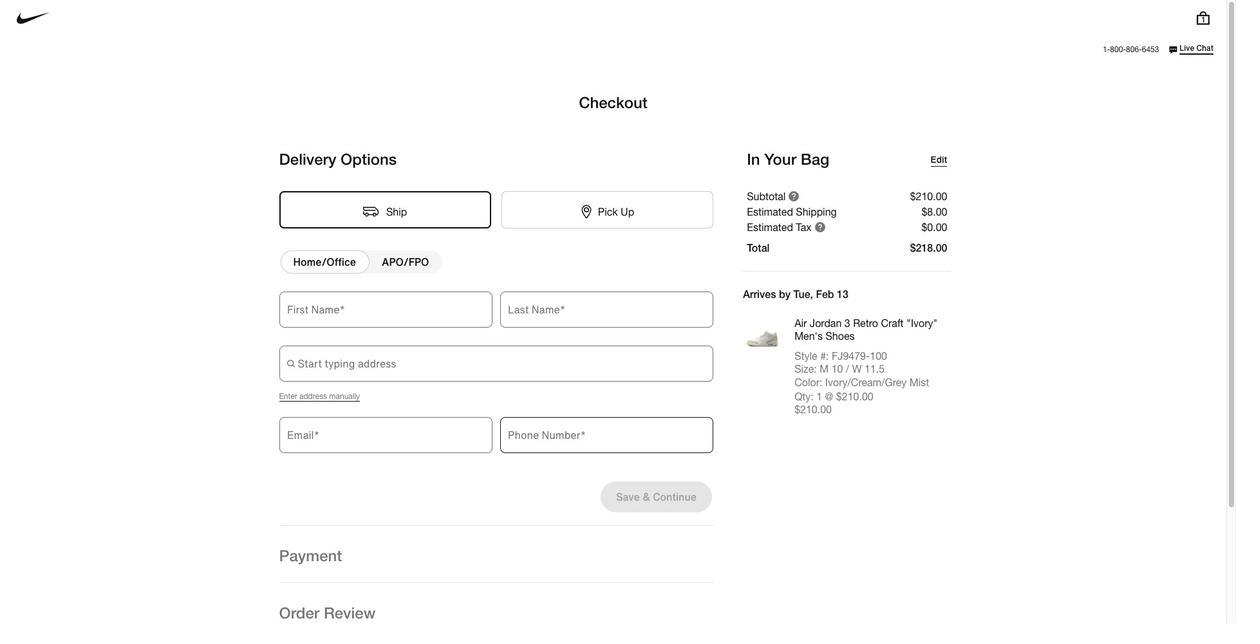 Task type: locate. For each thing, give the bounding box(es) containing it.
pick up
[[598, 206, 634, 218]]

estimated up total
[[747, 221, 793, 233]]

$210.00 up '$8.00'
[[910, 190, 947, 202]]

address inside 'button'
[[299, 392, 327, 401]]

2 estimated from the top
[[747, 221, 793, 233]]

in
[[747, 150, 760, 168]]

2 name from the left
[[531, 302, 560, 317]]

3
[[845, 317, 850, 329]]

* right first
[[339, 302, 345, 317]]

1 vertical spatial 1
[[816, 391, 822, 402]]

air jordan 3 retro craft "ivory" men's shoes
[[795, 317, 938, 342]]

address
[[357, 356, 396, 371], [299, 392, 327, 401]]

first
[[287, 302, 308, 317]]

/
[[846, 363, 849, 375]]

estimated for estimated tax
[[747, 221, 793, 233]]

phone
[[508, 427, 539, 443]]

0 vertical spatial estimated
[[747, 206, 793, 218]]

name for last name
[[531, 302, 560, 317]]

0 vertical spatial $210.00
[[910, 190, 947, 202]]

0 horizontal spatial 1
[[816, 391, 822, 402]]

name right first
[[311, 302, 339, 317]]

0 horizontal spatial name
[[311, 302, 339, 317]]

last
[[508, 302, 529, 317]]

fj9479-
[[832, 350, 870, 362]]

estimated down subtotal
[[747, 206, 793, 218]]

1 horizontal spatial 1
[[1202, 14, 1205, 25]]

0 horizontal spatial address
[[299, 392, 327, 401]]

$210.00 down qty:
[[795, 403, 832, 415]]

1-800-806-6453
[[1103, 45, 1159, 54]]

1 horizontal spatial name
[[531, 302, 560, 317]]

0 vertical spatial address
[[357, 356, 396, 371]]

manually
[[329, 392, 360, 401]]

name
[[311, 302, 339, 317], [531, 302, 560, 317]]

arrives
[[743, 288, 776, 300]]

options
[[341, 150, 397, 168]]

option group
[[279, 191, 713, 228]]

number
[[542, 427, 580, 443]]

nike swoosh logo image
[[17, 9, 50, 27]]

estimated tax
[[747, 221, 812, 233]]

start
[[297, 356, 321, 371]]

estimated
[[747, 206, 793, 218], [747, 221, 793, 233]]

shoes
[[826, 331, 855, 342]]

$8.00
[[922, 206, 947, 218]]

None email field
[[279, 417, 492, 453]]

0 horizontal spatial $210.00
[[795, 403, 832, 415]]

100
[[870, 350, 887, 362]]

1 name from the left
[[311, 302, 339, 317]]

* down enter address manually 'button'
[[314, 427, 319, 443]]

enter
[[279, 392, 297, 401]]

1 estimated from the top
[[747, 206, 793, 218]]

style
[[795, 350, 817, 362]]

1 vertical spatial $210.00
[[836, 391, 873, 402]]

Ship radio
[[279, 191, 491, 228]]

$0.00
[[922, 221, 947, 233]]

checkout
[[579, 93, 648, 111]]

qty:
[[795, 391, 814, 402]]

w
[[852, 363, 862, 375]]

mist
[[910, 377, 929, 388]]

* for last name
[[560, 302, 565, 317]]

"ivory"
[[907, 317, 938, 329]]

email *
[[287, 427, 319, 443]]

m
[[820, 363, 829, 375]]

0 vertical spatial 1
[[1202, 14, 1205, 25]]

name right the last
[[531, 302, 560, 317]]

$210.00 down ivory/cream/grey
[[836, 391, 873, 402]]

* right the last
[[560, 302, 565, 317]]

*
[[339, 302, 345, 317], [560, 302, 565, 317], [314, 427, 319, 443], [580, 427, 586, 443]]

2 horizontal spatial $210.00
[[910, 190, 947, 202]]

bag
[[801, 150, 829, 168]]

None text field
[[279, 292, 492, 328], [500, 292, 713, 328], [279, 292, 492, 328], [500, 292, 713, 328]]

chat
[[1196, 42, 1214, 53]]

None telephone field
[[500, 417, 713, 453]]

1 up the chat
[[1202, 14, 1205, 25]]

* right phone
[[580, 427, 586, 443]]

up
[[621, 206, 634, 218]]

1 link
[[1197, 3, 1210, 33]]

arrives by tue, feb 13
[[743, 288, 848, 300]]

address right enter
[[299, 392, 327, 401]]

806-
[[1126, 45, 1142, 54]]

address right the typing
[[357, 356, 396, 371]]

craft
[[881, 317, 904, 329]]

1
[[1202, 14, 1205, 25], [816, 391, 822, 402]]

estimated for estimated shipping
[[747, 206, 793, 218]]

pick
[[598, 206, 618, 218]]

$210.00
[[910, 190, 947, 202], [836, 391, 873, 402], [795, 403, 832, 415]]

@
[[825, 391, 833, 402]]

men's
[[795, 331, 823, 342]]

1 vertical spatial address
[[299, 392, 327, 401]]

1 left @
[[816, 391, 822, 402]]

by
[[779, 288, 791, 300]]

order review
[[279, 604, 376, 622]]

2 vertical spatial $210.00
[[795, 403, 832, 415]]

Start typing address text field
[[279, 346, 713, 382]]

1 vertical spatial estimated
[[747, 221, 793, 233]]

live chat
[[1180, 42, 1214, 53]]

11.5
[[865, 363, 885, 375]]



Task type: describe. For each thing, give the bounding box(es) containing it.
#:
[[820, 350, 829, 362]]

order
[[279, 604, 319, 622]]

* for first name
[[339, 302, 345, 317]]

start typing address
[[297, 356, 396, 371]]

live chat link
[[1169, 42, 1214, 58]]

air
[[795, 317, 807, 329]]

typing
[[324, 356, 355, 371]]

email
[[287, 427, 314, 443]]

color:
[[795, 377, 822, 388]]

1 horizontal spatial address
[[357, 356, 396, 371]]

10
[[832, 363, 843, 375]]

style #: fj9479-100 size: m 10 / w 11.5 color: ivory/cream/grey mist qty: 1 @ $210.00 $210.00
[[795, 350, 929, 415]]

your
[[764, 150, 796, 168]]

enter address manually button
[[279, 392, 360, 402]]

estimated shipping
[[747, 206, 837, 218]]

Pick Up radio
[[501, 191, 713, 228]]

6453
[[1142, 45, 1159, 54]]

ship
[[386, 206, 407, 218]]

air jordan 3 retro craft "ivory" men's shoes image
[[743, 317, 782, 355]]

first name *
[[287, 302, 345, 317]]

13
[[837, 288, 848, 300]]

1-
[[1103, 45, 1110, 54]]

retro
[[853, 317, 878, 329]]

edit button
[[931, 153, 947, 167]]

last name *
[[508, 302, 565, 317]]

size:
[[795, 363, 817, 375]]

review
[[324, 604, 376, 622]]

jordan
[[810, 317, 842, 329]]

feb
[[816, 288, 834, 300]]

in your bag
[[747, 150, 829, 168]]

1 horizontal spatial $210.00
[[836, 391, 873, 402]]

subtotal
[[747, 190, 786, 202]]

800-
[[1110, 45, 1126, 54]]

ivory/cream/grey
[[825, 377, 907, 388]]

* for phone number
[[580, 427, 586, 443]]

delivery
[[279, 150, 336, 168]]

tue,
[[793, 288, 813, 300]]

option group containing ship
[[279, 191, 713, 228]]

total
[[747, 241, 770, 254]]

live
[[1180, 42, 1194, 53]]

tax
[[796, 221, 812, 233]]

edit
[[931, 153, 947, 166]]

1 inside the style #: fj9479-100 size: m 10 / w 11.5 color: ivory/cream/grey mist qty: 1 @ $210.00 $210.00
[[816, 391, 822, 402]]

payment
[[279, 547, 342, 565]]

delivery options
[[279, 150, 397, 168]]

$218.00
[[910, 241, 947, 254]]

enter address manually
[[279, 392, 360, 401]]

phone number *
[[508, 427, 586, 443]]

shipping
[[796, 206, 837, 218]]

name for first name
[[311, 302, 339, 317]]



Task type: vqa. For each thing, say whether or not it's contained in the screenshot.
year
no



